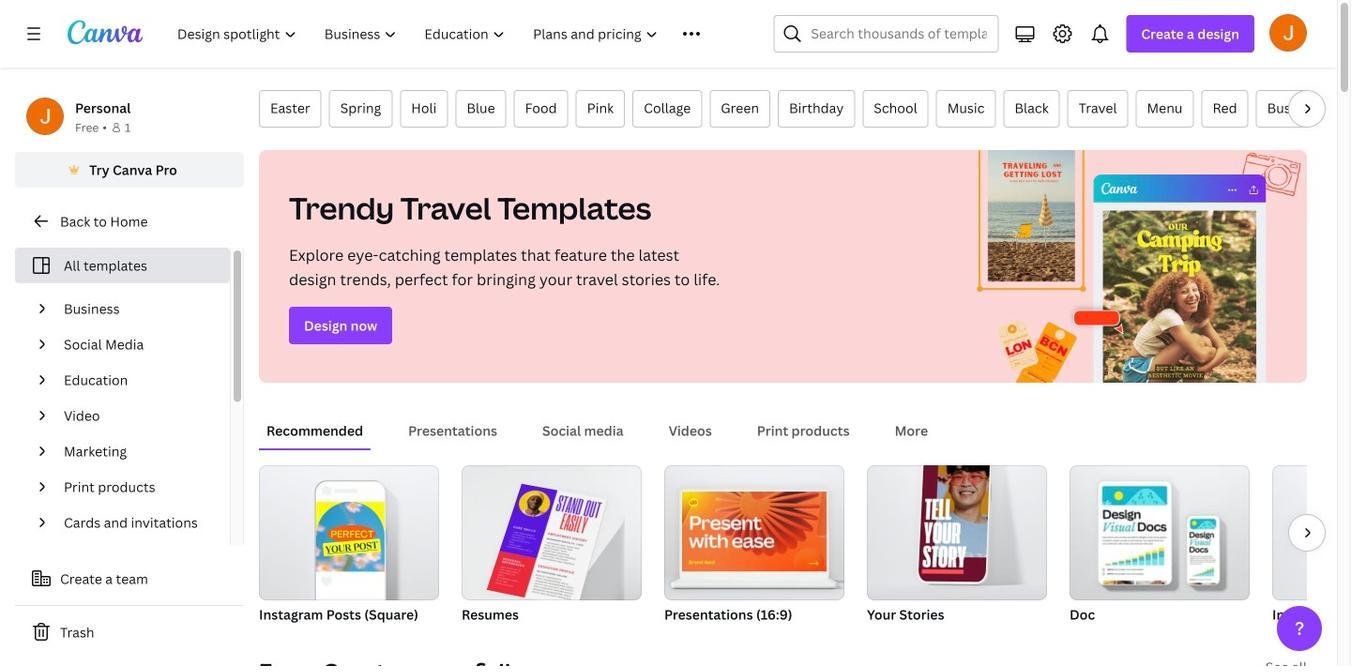 Task type: describe. For each thing, give the bounding box(es) containing it.
Search search field
[[811, 16, 987, 52]]

jeremy miller image
[[1270, 14, 1307, 51]]



Task type: locate. For each thing, give the bounding box(es) containing it.
presentation (16:9) image
[[664, 465, 845, 601], [682, 492, 827, 572]]

your story image
[[918, 454, 990, 582], [867, 465, 1047, 601]]

instagram post (square) image
[[259, 465, 439, 601], [316, 502, 385, 572]]

instagram story image
[[1273, 465, 1351, 601]]

doc image
[[1070, 465, 1250, 601], [1070, 465, 1250, 601]]

resume image
[[462, 465, 642, 601], [487, 484, 607, 609]]

trendy travel templates image
[[958, 150, 1307, 383]]

top level navigation element
[[165, 15, 729, 53], [165, 15, 729, 53]]

None search field
[[774, 15, 999, 53]]



